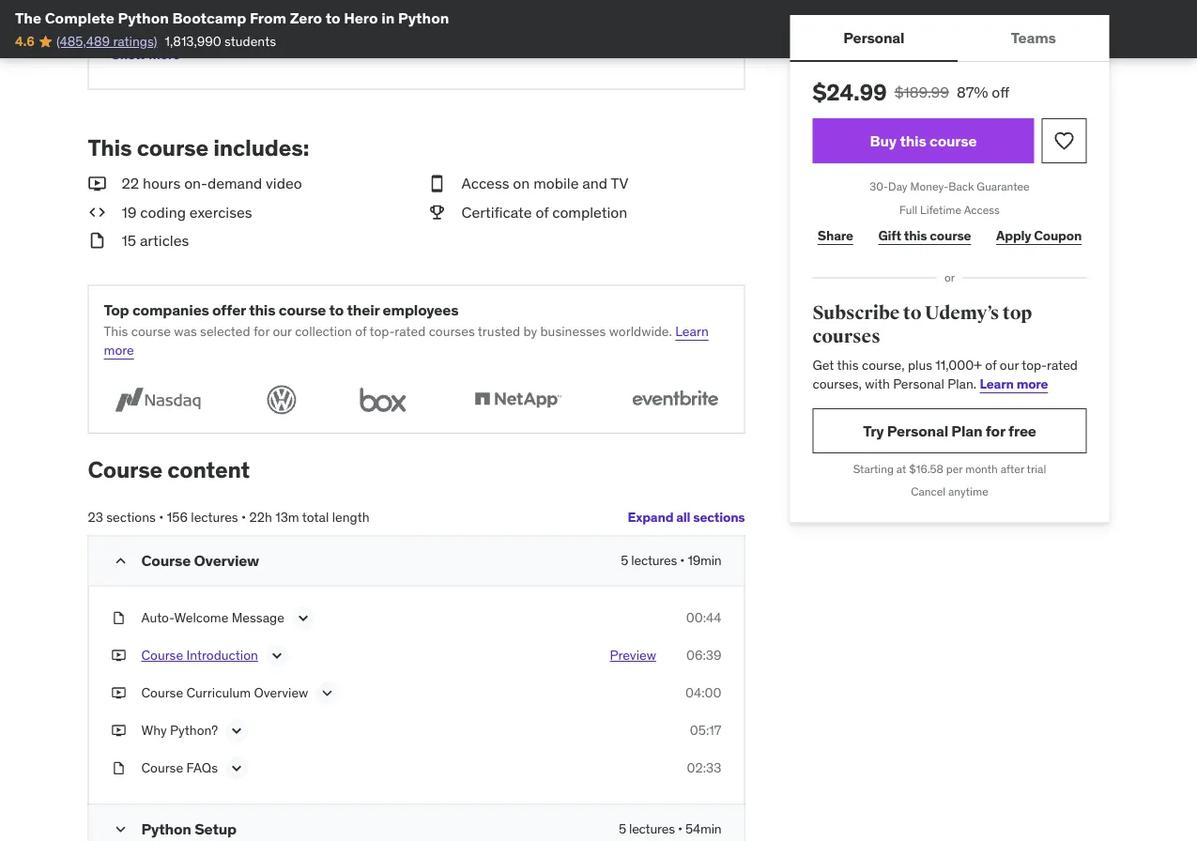 Task type: vqa. For each thing, say whether or not it's contained in the screenshot.
Apply
yes



Task type: locate. For each thing, give the bounding box(es) containing it.
lectures down expand
[[631, 552, 677, 569]]

0 horizontal spatial learn
[[675, 323, 709, 340]]

course up 23
[[88, 455, 163, 484]]

completion
[[552, 202, 628, 221]]

courses,
[[813, 375, 862, 392]]

overview down show lecture description icon
[[254, 685, 308, 702]]

learn for top companies offer this course to their employees
[[675, 323, 709, 340]]

this for get
[[837, 357, 859, 374]]

2 vertical spatial more
[[1017, 375, 1048, 392]]

access
[[462, 174, 509, 193], [964, 202, 1000, 217]]

learn more link up free
[[980, 375, 1048, 392]]

1 vertical spatial 5
[[619, 821, 626, 838]]

course up collection
[[279, 300, 326, 319]]

bootcamp
[[172, 8, 246, 27]]

rated inside get this course, plus 11,000+ of our top-rated courses, with personal plan.
[[1047, 357, 1078, 374]]

rated
[[395, 323, 426, 340], [1047, 357, 1078, 374]]

learn right worldwide. on the top right of page
[[675, 323, 709, 340]]

1 horizontal spatial understand
[[458, 22, 527, 39]]

0 horizontal spatial rated
[[395, 323, 426, 340]]

certificate
[[462, 202, 532, 221]]

1 vertical spatial learn more link
[[980, 375, 1048, 392]]

2 sections from the left
[[106, 508, 156, 525]]

access on mobile and tv
[[462, 174, 628, 193]]

0 vertical spatial of
[[536, 202, 549, 221]]

show lecture description image for course faqs
[[227, 759, 246, 778]]

courses down subscribe
[[813, 325, 881, 348]]

1 horizontal spatial our
[[1000, 357, 1019, 374]]

course up why
[[141, 685, 183, 702]]

to right zero
[[326, 8, 341, 27]]

1 horizontal spatial courses
[[813, 325, 881, 348]]

understand up show more
[[141, 22, 210, 39]]

0 horizontal spatial learn more
[[104, 323, 709, 359]]

(485,489
[[56, 33, 110, 50]]

students
[[224, 33, 276, 50]]

learn right plan.
[[980, 375, 1014, 392]]

5 left 54min
[[619, 821, 626, 838]]

personal inside personal button
[[843, 28, 905, 47]]

small image left course overview
[[111, 552, 130, 571]]

personal up $24.99
[[843, 28, 905, 47]]

personal button
[[790, 15, 958, 60]]

0 vertical spatial small image
[[428, 173, 447, 194]]

personal inside try personal plan for free link
[[887, 421, 948, 440]]

top- down top
[[1022, 357, 1047, 374]]

0 vertical spatial for
[[254, 323, 270, 340]]

this down top
[[104, 323, 128, 340]]

•
[[159, 508, 164, 525], [241, 508, 246, 525], [680, 552, 685, 569], [678, 821, 683, 838]]

setup
[[195, 820, 237, 839]]

1 vertical spatial and
[[583, 174, 608, 193]]

1 horizontal spatial learn more link
[[980, 375, 1048, 392]]

our down top companies offer this course to their employees
[[273, 323, 292, 340]]

udemy's
[[925, 301, 999, 324]]

their
[[347, 300, 380, 319]]

lectures right 156
[[191, 508, 238, 525]]

• left 54min
[[678, 821, 683, 838]]

this right buy
[[900, 131, 926, 150]]

lectures
[[191, 508, 238, 525], [631, 552, 677, 569], [629, 821, 675, 838]]

1 understand from the left
[[141, 22, 210, 39]]

course for course content
[[88, 455, 163, 484]]

for down top companies offer this course to their employees
[[254, 323, 270, 340]]

why python?
[[141, 722, 218, 739]]

understand complex topics, like decorators.
[[141, 22, 398, 39]]

of right 11,000+
[[985, 357, 997, 374]]

course up hours
[[137, 134, 208, 162]]

employees
[[383, 300, 459, 319]]

2 vertical spatial personal
[[887, 421, 948, 440]]

total
[[302, 508, 329, 525]]

apply coupon button
[[991, 217, 1087, 255]]

show lecture description image
[[294, 609, 313, 628], [318, 684, 336, 703], [227, 722, 246, 741], [227, 759, 246, 778]]

1 vertical spatial learn more
[[980, 375, 1048, 392]]

this up 22
[[88, 134, 132, 162]]

expand all sections
[[628, 508, 745, 525]]

0 vertical spatial and
[[519, 40, 541, 57]]

more down top
[[104, 342, 134, 359]]

of down the their
[[355, 323, 367, 340]]

0 horizontal spatial access
[[462, 174, 509, 193]]

• left 19min
[[680, 552, 685, 569]]

course overview
[[141, 551, 259, 570]]

guarantee
[[977, 179, 1030, 193]]

course down why
[[141, 760, 183, 777]]

xsmall image
[[111, 22, 126, 40], [428, 22, 443, 40], [111, 647, 126, 665], [111, 759, 126, 778]]

1 horizontal spatial learn more
[[980, 375, 1048, 392]]

access down back
[[964, 202, 1000, 217]]

1 horizontal spatial sections
[[693, 508, 745, 525]]

and down how
[[519, 40, 541, 57]]

understand inside understand how to use both the jupyter notebook and create .py files
[[458, 22, 527, 39]]

overview down "23 sections • 156 lectures • 22h 13m total length"
[[194, 551, 259, 570]]

tab list containing personal
[[790, 15, 1109, 62]]

1 horizontal spatial rated
[[1047, 357, 1078, 374]]

courses down employees
[[429, 323, 475, 340]]

tab list
[[790, 15, 1109, 62]]

1 vertical spatial top-
[[1022, 357, 1047, 374]]

1,813,990 students
[[165, 33, 276, 50]]

this inside button
[[900, 131, 926, 150]]

0 horizontal spatial and
[[519, 40, 541, 57]]

starting
[[853, 461, 894, 476]]

lectures for overview
[[631, 552, 677, 569]]

1 vertical spatial this
[[104, 323, 128, 340]]

faqs
[[186, 760, 218, 777]]

at
[[897, 461, 907, 476]]

understand for understand complex topics, like decorators.
[[141, 22, 210, 39]]

more up free
[[1017, 375, 1048, 392]]

0 vertical spatial learn
[[675, 323, 709, 340]]

0 horizontal spatial learn more link
[[104, 323, 709, 359]]

top
[[104, 300, 129, 319]]

subscribe to udemy's top courses
[[813, 301, 1032, 348]]

more inside learn more
[[104, 342, 134, 359]]

1 horizontal spatial more
[[149, 46, 180, 63]]

small image
[[428, 173, 447, 194], [428, 202, 447, 223], [111, 552, 130, 571]]

python left the setup
[[141, 820, 191, 839]]

0 vertical spatial more
[[149, 46, 180, 63]]

1 vertical spatial learn
[[980, 375, 1014, 392]]

tv
[[611, 174, 628, 193]]

course up back
[[930, 131, 977, 150]]

understand up notebook
[[458, 22, 527, 39]]

use
[[572, 22, 593, 39]]

06:39
[[686, 647, 722, 664]]

0 vertical spatial learn more link
[[104, 323, 709, 359]]

this up courses,
[[837, 357, 859, 374]]

of inside get this course, plus 11,000+ of our top-rated courses, with personal plan.
[[985, 357, 997, 374]]

course inside button
[[930, 131, 977, 150]]

lectures left 54min
[[629, 821, 675, 838]]

1 vertical spatial lectures
[[631, 552, 677, 569]]

xsmall image
[[184, 47, 199, 62], [111, 609, 126, 628], [111, 684, 126, 703], [111, 722, 126, 740]]

course for course introduction
[[141, 647, 183, 664]]

1 vertical spatial personal
[[893, 375, 944, 392]]

2 vertical spatial lectures
[[629, 821, 675, 838]]

to
[[326, 8, 341, 27], [557, 22, 569, 39], [329, 300, 344, 319], [903, 301, 922, 324]]

this inside get this course, plus 11,000+ of our top-rated courses, with personal plan.
[[837, 357, 859, 374]]

ratings)
[[113, 33, 157, 50]]

this for buy
[[900, 131, 926, 150]]

starting at $16.58 per month after trial cancel anytime
[[853, 461, 1046, 499]]

on
[[513, 174, 530, 193]]

get this course, plus 11,000+ of our top-rated courses, with personal plan.
[[813, 357, 1078, 392]]

this for this course was selected for our collection of top-rated courses trusted by businesses worldwide.
[[104, 323, 128, 340]]

0 vertical spatial access
[[462, 174, 509, 193]]

2 horizontal spatial more
[[1017, 375, 1048, 392]]

0 horizontal spatial more
[[104, 342, 134, 359]]

5 down expand
[[621, 552, 628, 569]]

and inside understand how to use both the jupyter notebook and create .py files
[[519, 40, 541, 57]]

1 vertical spatial overview
[[254, 685, 308, 702]]

top-
[[370, 323, 395, 340], [1022, 357, 1047, 374]]

$16.58
[[909, 461, 944, 476]]

small image left certificate
[[428, 202, 447, 223]]

small image left 19
[[88, 202, 107, 223]]

$24.99 $189.99 87% off
[[813, 78, 1010, 106]]

learn more link for subscribe to udemy's top courses
[[980, 375, 1048, 392]]

sections right all
[[693, 508, 745, 525]]

access up certificate
[[462, 174, 509, 193]]

of down access on mobile and tv
[[536, 202, 549, 221]]

subscribe
[[813, 301, 900, 324]]

jupyter
[[648, 22, 691, 39]]

this right "gift"
[[904, 227, 927, 244]]

to up collection
[[329, 300, 344, 319]]

1 vertical spatial for
[[986, 421, 1005, 440]]

to inside subscribe to udemy's top courses
[[903, 301, 922, 324]]

small image for 15 articles
[[88, 230, 107, 251]]

personal down plus
[[893, 375, 944, 392]]

python
[[118, 8, 169, 27], [398, 8, 449, 27], [141, 820, 191, 839]]

xsmall image for why
[[111, 722, 126, 740]]

learn more for subscribe to udemy's top courses
[[980, 375, 1048, 392]]

try
[[863, 421, 884, 440]]

course down auto-
[[141, 647, 183, 664]]

learn inside learn more
[[675, 323, 709, 340]]

this right offer
[[249, 300, 276, 319]]

free
[[1009, 421, 1037, 440]]

0 vertical spatial 5
[[621, 552, 628, 569]]

1 vertical spatial of
[[355, 323, 367, 340]]

and left tv
[[583, 174, 608, 193]]

1 vertical spatial access
[[964, 202, 1000, 217]]

0 vertical spatial personal
[[843, 28, 905, 47]]

video
[[266, 174, 302, 193]]

for left free
[[986, 421, 1005, 440]]

• left 156
[[159, 508, 164, 525]]

23
[[88, 508, 103, 525]]

sections right 23
[[106, 508, 156, 525]]

all
[[676, 508, 691, 525]]

0 horizontal spatial sections
[[106, 508, 156, 525]]

wishlist image
[[1053, 130, 1076, 152]]

course introduction
[[141, 647, 258, 664]]

0 vertical spatial overview
[[194, 551, 259, 570]]

learn
[[675, 323, 709, 340], [980, 375, 1014, 392]]

the
[[626, 22, 646, 39]]

5 lectures • 54min
[[619, 821, 722, 838]]

4.6
[[15, 33, 34, 50]]

course inside button
[[141, 647, 183, 664]]

1 horizontal spatial top-
[[1022, 357, 1047, 374]]

small image
[[88, 173, 107, 194], [88, 202, 107, 223], [88, 230, 107, 251], [111, 820, 130, 839]]

plan
[[952, 421, 983, 440]]

small image left 15
[[88, 230, 107, 251]]

learn more link
[[104, 323, 709, 359], [980, 375, 1048, 392]]

1 horizontal spatial access
[[964, 202, 1000, 217]]

2 understand from the left
[[458, 22, 527, 39]]

0 horizontal spatial of
[[355, 323, 367, 340]]

more
[[149, 46, 180, 63], [104, 342, 134, 359], [1017, 375, 1048, 392]]

small image left 22
[[88, 173, 107, 194]]

0 vertical spatial learn more
[[104, 323, 709, 359]]

our right 11,000+
[[1000, 357, 1019, 374]]

top- down the their
[[370, 323, 395, 340]]

share
[[818, 227, 853, 244]]

more right show
[[149, 46, 180, 63]]

zero
[[290, 8, 322, 27]]

learn more down employees
[[104, 323, 709, 359]]

1 vertical spatial small image
[[428, 202, 447, 223]]

1 sections from the left
[[693, 508, 745, 525]]

after
[[1001, 461, 1024, 476]]

this for this course includes:
[[88, 134, 132, 162]]

to left udemy's
[[903, 301, 922, 324]]

both
[[596, 22, 623, 39]]

xsmall image for course
[[111, 684, 126, 703]]

topics,
[[266, 22, 305, 39]]

welcome
[[174, 610, 229, 627]]

05:17
[[690, 722, 722, 739]]

0 horizontal spatial for
[[254, 323, 270, 340]]

1 vertical spatial rated
[[1047, 357, 1078, 374]]

course down 156
[[141, 551, 191, 570]]

courses
[[429, 323, 475, 340], [813, 325, 881, 348]]

to inside understand how to use both the jupyter notebook and create .py files
[[557, 22, 569, 39]]

personal inside get this course, plus 11,000+ of our top-rated courses, with personal plan.
[[893, 375, 944, 392]]

• for 5 lectures • 19min
[[680, 552, 685, 569]]

xsmall image for auto-
[[111, 609, 126, 628]]

xsmall image right in
[[428, 22, 443, 40]]

22
[[122, 174, 139, 193]]

small image left on
[[428, 173, 447, 194]]

1 horizontal spatial for
[[986, 421, 1005, 440]]

2 vertical spatial of
[[985, 357, 997, 374]]

in
[[381, 8, 395, 27]]

• for 5 lectures • 54min
[[678, 821, 683, 838]]

learn more up free
[[980, 375, 1048, 392]]

our
[[273, 323, 292, 340], [1000, 357, 1019, 374]]

0 horizontal spatial our
[[273, 323, 292, 340]]

to up create
[[557, 22, 569, 39]]

course
[[930, 131, 977, 150], [137, 134, 208, 162], [930, 227, 971, 244], [279, 300, 326, 319], [131, 323, 171, 340]]

2 horizontal spatial of
[[985, 357, 997, 374]]

0 horizontal spatial top-
[[370, 323, 395, 340]]

files
[[605, 40, 629, 57]]

learn more link down employees
[[104, 323, 709, 359]]

1 horizontal spatial and
[[583, 174, 608, 193]]

course for course curriculum overview
[[141, 685, 183, 702]]

0 vertical spatial this
[[88, 134, 132, 162]]

1 horizontal spatial learn
[[980, 375, 1014, 392]]

personal up $16.58
[[887, 421, 948, 440]]

month
[[966, 461, 998, 476]]

1 vertical spatial more
[[104, 342, 134, 359]]

0 horizontal spatial understand
[[141, 22, 210, 39]]

1 vertical spatial our
[[1000, 357, 1019, 374]]



Task type: describe. For each thing, give the bounding box(es) containing it.
30-
[[870, 179, 888, 193]]

02:33
[[687, 760, 722, 777]]

.py
[[585, 40, 601, 57]]

access inside 30-day money-back guarantee full lifetime access
[[964, 202, 1000, 217]]

22h 13m
[[249, 508, 299, 525]]

articles
[[140, 231, 189, 250]]

04:00
[[685, 685, 722, 702]]

off
[[992, 82, 1010, 101]]

was
[[174, 323, 197, 340]]

preview
[[610, 647, 656, 664]]

top- inside get this course, plus 11,000+ of our top-rated courses, with personal plan.
[[1022, 357, 1047, 374]]

• left 22h 13m
[[241, 508, 246, 525]]

$24.99
[[813, 78, 887, 106]]

message
[[232, 610, 284, 627]]

small image for access
[[428, 173, 447, 194]]

money-
[[910, 179, 949, 193]]

cancel
[[911, 485, 946, 499]]

gift this course link
[[873, 217, 976, 255]]

from
[[250, 8, 286, 27]]

5 for course overview
[[621, 552, 628, 569]]

length
[[332, 508, 370, 525]]

show lecture description image
[[267, 647, 286, 666]]

19 coding exercises
[[122, 202, 252, 221]]

23 sections • 156 lectures • 22h 13m total length
[[88, 508, 370, 525]]

on-
[[184, 174, 207, 193]]

nasdaq image
[[104, 382, 212, 418]]

small image for 22 hours on-demand video
[[88, 173, 107, 194]]

complex
[[213, 22, 263, 39]]

(485,489 ratings)
[[56, 33, 157, 50]]

xsmall image up show
[[111, 22, 126, 40]]

more inside button
[[149, 46, 180, 63]]

course,
[[862, 357, 905, 374]]

small image for certificate
[[428, 202, 447, 223]]

our inside get this course, plus 11,000+ of our top-rated courses, with personal plan.
[[1000, 357, 1019, 374]]

19min
[[688, 552, 722, 569]]

0 vertical spatial lectures
[[191, 508, 238, 525]]

companies
[[132, 300, 209, 319]]

xsmall image left course faqs
[[111, 759, 126, 778]]

30-day money-back guarantee full lifetime access
[[870, 179, 1030, 217]]

teams
[[1011, 28, 1056, 47]]

top
[[1003, 301, 1032, 324]]

0 vertical spatial top-
[[370, 323, 395, 340]]

introduction
[[186, 647, 258, 664]]

eventbrite image
[[621, 382, 729, 418]]

courses inside subscribe to udemy's top courses
[[813, 325, 881, 348]]

apply
[[996, 227, 1032, 244]]

0 horizontal spatial courses
[[429, 323, 475, 340]]

sections inside dropdown button
[[693, 508, 745, 525]]

box image
[[352, 382, 415, 418]]

xsmall image inside show more button
[[184, 47, 199, 62]]

small image left python setup
[[111, 820, 130, 839]]

this for gift
[[904, 227, 927, 244]]

course for course overview
[[141, 551, 191, 570]]

by
[[523, 323, 537, 340]]

trial
[[1027, 461, 1046, 476]]

this course includes:
[[88, 134, 309, 162]]

teams button
[[958, 15, 1109, 60]]

buy this course
[[870, 131, 977, 150]]

coding
[[140, 202, 186, 221]]

15
[[122, 231, 136, 250]]

1,813,990
[[165, 33, 221, 50]]

22 hours on-demand video
[[122, 174, 302, 193]]

with
[[865, 375, 890, 392]]

plan.
[[948, 375, 977, 392]]

share button
[[813, 217, 858, 255]]

11,000+
[[936, 357, 982, 374]]

course introduction button
[[141, 647, 258, 669]]

how
[[530, 22, 554, 39]]

small image for 19 coding exercises
[[88, 202, 107, 223]]

auto-
[[141, 610, 174, 627]]

0 vertical spatial rated
[[395, 323, 426, 340]]

buy this course button
[[813, 118, 1034, 163]]

course for course faqs
[[141, 760, 183, 777]]

python up ratings)
[[118, 8, 169, 27]]

xsmall image left 'course introduction'
[[111, 647, 126, 665]]

day
[[888, 179, 908, 193]]

selected
[[200, 323, 250, 340]]

mobile
[[534, 174, 579, 193]]

hero
[[344, 8, 378, 27]]

hours
[[143, 174, 181, 193]]

netapp image
[[464, 382, 572, 418]]

certificate of completion
[[462, 202, 628, 221]]

show
[[111, 46, 146, 63]]

course down the lifetime
[[930, 227, 971, 244]]

understand for understand how to use both the jupyter notebook and create .py files
[[458, 22, 527, 39]]

demand
[[207, 174, 262, 193]]

more for subscribe
[[1017, 375, 1048, 392]]

the
[[15, 8, 41, 27]]

businesses
[[540, 323, 606, 340]]

course down "companies"
[[131, 323, 171, 340]]

learn more link for top companies offer this course to their employees
[[104, 323, 709, 359]]

show lecture description image for course curriculum overview
[[318, 684, 336, 703]]

try personal plan for free link
[[813, 408, 1087, 453]]

learn more for top companies offer this course to their employees
[[104, 323, 709, 359]]

plus
[[908, 357, 932, 374]]

00:44
[[686, 610, 722, 627]]

1 horizontal spatial of
[[536, 202, 549, 221]]

python right in
[[398, 8, 449, 27]]

apply coupon
[[996, 227, 1082, 244]]

decorators.
[[332, 22, 398, 39]]

expand
[[628, 508, 674, 525]]

19
[[122, 202, 137, 221]]

create
[[544, 40, 581, 57]]

learn for subscribe to udemy's top courses
[[980, 375, 1014, 392]]

5 for python setup
[[619, 821, 626, 838]]

volkswagen image
[[261, 382, 302, 418]]

course curriculum overview
[[141, 685, 308, 702]]

5 lectures • 19min
[[621, 552, 722, 569]]

2 vertical spatial small image
[[111, 552, 130, 571]]

show lecture description image for auto-welcome message
[[294, 609, 313, 628]]

or
[[945, 271, 955, 285]]

more for top
[[104, 342, 134, 359]]

python?
[[170, 722, 218, 739]]

buy
[[870, 131, 897, 150]]

lifetime
[[920, 202, 962, 217]]

0 vertical spatial our
[[273, 323, 292, 340]]

lectures for setup
[[629, 821, 675, 838]]

try personal plan for free
[[863, 421, 1037, 440]]

• for 23 sections • 156 lectures • 22h 13m total length
[[159, 508, 164, 525]]

this course was selected for our collection of top-rated courses trusted by businesses worldwide.
[[104, 323, 672, 340]]

get
[[813, 357, 834, 374]]

course content
[[88, 455, 250, 484]]

the complete python bootcamp from zero to hero in python
[[15, 8, 449, 27]]

show lecture description image for why python?
[[227, 722, 246, 741]]



